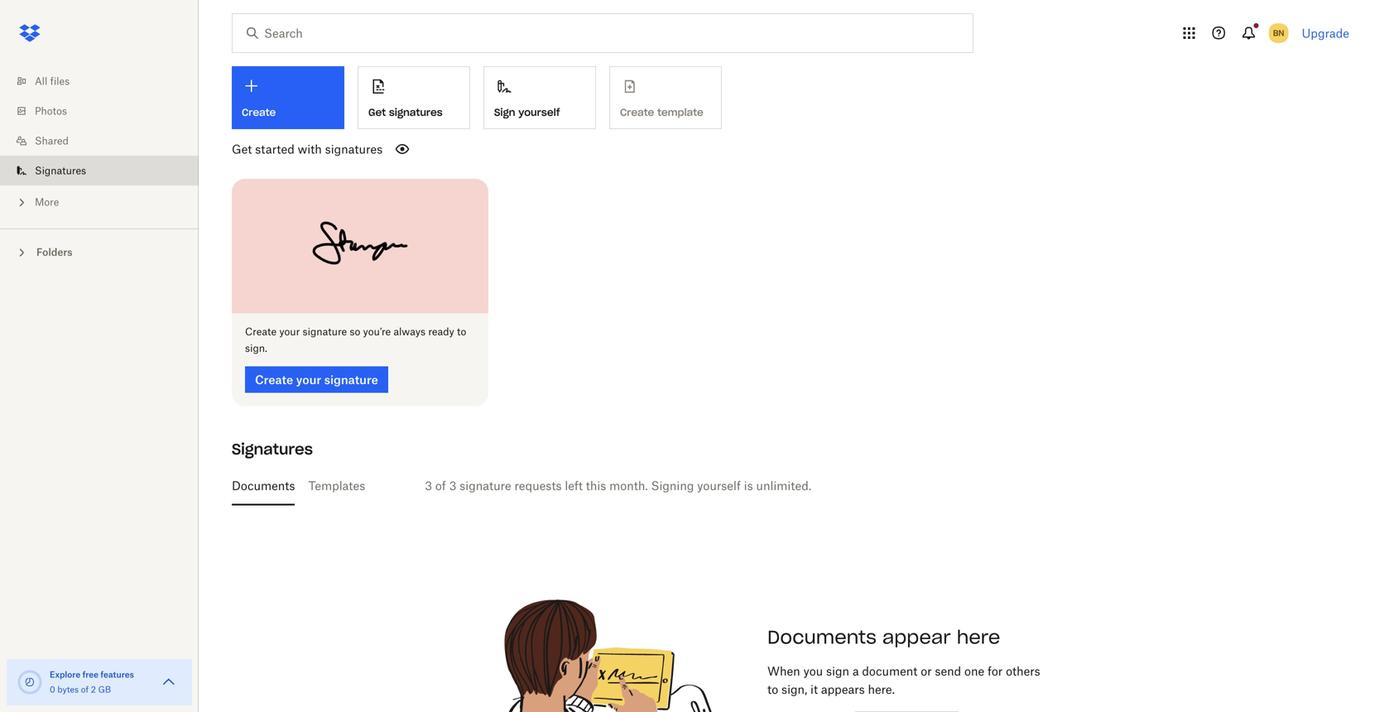 Task type: describe. For each thing, give the bounding box(es) containing it.
always
[[394, 326, 426, 338]]

features
[[101, 670, 134, 680]]

your for create your signature
[[296, 373, 322, 387]]

get signatures
[[369, 106, 443, 119]]

when
[[768, 664, 801, 678]]

get started with signatures
[[232, 142, 383, 156]]

signatures inside button
[[389, 106, 443, 119]]

more image
[[13, 194, 30, 211]]

a
[[853, 664, 859, 678]]

yourself inside the 'sign yourself' button
[[519, 106, 560, 119]]

when you sign a document or send one for others to sign, it appears here.
[[768, 664, 1041, 697]]

create for create your signature so you're always ready to sign.
[[245, 326, 277, 338]]

tab list containing documents
[[232, 466, 1344, 506]]

photos
[[35, 105, 67, 117]]

gb
[[98, 685, 111, 695]]

appears
[[822, 683, 865, 697]]

with
[[298, 142, 322, 156]]

1 vertical spatial signatures
[[325, 142, 383, 156]]

create your signature
[[255, 373, 378, 387]]

2 vertical spatial signature
[[460, 479, 512, 493]]

sign
[[495, 106, 516, 119]]

create for create
[[242, 106, 276, 119]]

documents for documents
[[232, 479, 295, 493]]

3 of 3 signature requests left this month. signing yourself is unlimited.
[[425, 479, 812, 493]]

explore free features 0 bytes of 2 gb
[[50, 670, 134, 695]]

documents tab
[[232, 466, 295, 506]]

documents appear here
[[768, 626, 1001, 649]]

one
[[965, 664, 985, 678]]

photos link
[[13, 96, 199, 126]]

signature for create your signature
[[324, 373, 378, 387]]

files
[[50, 75, 70, 87]]

create your signature button
[[245, 367, 388, 393]]

here
[[957, 626, 1001, 649]]

1 3 from the left
[[425, 479, 432, 493]]

you
[[804, 664, 823, 678]]

bytes
[[57, 685, 79, 695]]

explore
[[50, 670, 81, 680]]

list containing all files
[[0, 56, 199, 229]]

1 vertical spatial signatures
[[232, 440, 313, 459]]

for
[[988, 664, 1003, 678]]

started
[[255, 142, 295, 156]]

get signatures button
[[358, 66, 470, 129]]

signatures link
[[13, 156, 199, 186]]

ready
[[429, 326, 455, 338]]

signature for create your signature so you're always ready to sign.
[[303, 326, 347, 338]]

document
[[863, 664, 918, 678]]

2
[[91, 685, 96, 695]]

get for get started with signatures
[[232, 142, 252, 156]]

folders button
[[0, 239, 199, 264]]

send
[[936, 664, 962, 678]]

requests
[[515, 479, 562, 493]]



Task type: vqa. For each thing, say whether or not it's contained in the screenshot.
yourself to the right
yes



Task type: locate. For each thing, give the bounding box(es) containing it.
create inside create your signature so you're always ready to sign.
[[245, 326, 277, 338]]

your inside create your signature so you're always ready to sign.
[[279, 326, 300, 338]]

yourself left is
[[698, 479, 741, 493]]

signing
[[651, 479, 694, 493]]

signatures down shared
[[35, 164, 86, 177]]

create inside button
[[255, 373, 293, 387]]

all
[[35, 75, 47, 87]]

sign,
[[782, 683, 808, 697]]

get inside button
[[369, 106, 386, 119]]

0 horizontal spatial yourself
[[519, 106, 560, 119]]

all files link
[[13, 66, 199, 96]]

0 horizontal spatial signatures
[[35, 164, 86, 177]]

signatures inside list item
[[35, 164, 86, 177]]

month.
[[610, 479, 648, 493]]

documents for documents appear here
[[768, 626, 877, 649]]

0 vertical spatial of
[[436, 479, 446, 493]]

1 horizontal spatial of
[[436, 479, 446, 493]]

0 horizontal spatial get
[[232, 142, 252, 156]]

to inside when you sign a document or send one for others to sign, it appears here.
[[768, 683, 779, 697]]

create for create your signature
[[255, 373, 293, 387]]

or
[[921, 664, 932, 678]]

create up the sign.
[[245, 326, 277, 338]]

signature
[[303, 326, 347, 338], [324, 373, 378, 387], [460, 479, 512, 493]]

more
[[35, 196, 59, 208]]

yourself
[[519, 106, 560, 119], [698, 479, 741, 493]]

1 horizontal spatial signatures
[[389, 106, 443, 119]]

to right ready
[[457, 326, 467, 338]]

documents left templates
[[232, 479, 295, 493]]

create your signature so you're always ready to sign.
[[245, 326, 467, 355]]

1 vertical spatial to
[[768, 683, 779, 697]]

quota usage element
[[17, 669, 43, 696]]

your for create your signature so you're always ready to sign.
[[279, 326, 300, 338]]

sign.
[[245, 342, 267, 355]]

1 horizontal spatial 3
[[449, 479, 457, 493]]

list
[[0, 56, 199, 229]]

0 vertical spatial create
[[242, 106, 276, 119]]

your inside button
[[296, 373, 322, 387]]

0 vertical spatial your
[[279, 326, 300, 338]]

signatures list item
[[0, 156, 199, 186]]

signature left requests
[[460, 479, 512, 493]]

signature left so
[[303, 326, 347, 338]]

of inside explore free features 0 bytes of 2 gb
[[81, 685, 89, 695]]

0 horizontal spatial of
[[81, 685, 89, 695]]

this
[[586, 479, 607, 493]]

0 horizontal spatial 3
[[425, 479, 432, 493]]

signatures
[[35, 164, 86, 177], [232, 440, 313, 459]]

sign
[[827, 664, 850, 678]]

upgrade
[[1303, 26, 1350, 40]]

0 vertical spatial documents
[[232, 479, 295, 493]]

is
[[744, 479, 753, 493]]

others
[[1006, 664, 1041, 678]]

1 vertical spatial get
[[232, 142, 252, 156]]

0 vertical spatial signature
[[303, 326, 347, 338]]

1 horizontal spatial documents
[[768, 626, 877, 649]]

0 vertical spatial to
[[457, 326, 467, 338]]

1 horizontal spatial to
[[768, 683, 779, 697]]

sign yourself
[[495, 106, 560, 119]]

get
[[369, 106, 386, 119], [232, 142, 252, 156]]

sign yourself button
[[484, 66, 596, 129]]

create button
[[232, 66, 345, 129]]

your
[[279, 326, 300, 338], [296, 373, 322, 387]]

bn button
[[1266, 20, 1293, 46]]

create inside popup button
[[242, 106, 276, 119]]

your up create your signature button
[[279, 326, 300, 338]]

templates tab
[[309, 466, 365, 506]]

1 horizontal spatial get
[[369, 106, 386, 119]]

2 3 from the left
[[449, 479, 457, 493]]

upgrade link
[[1303, 26, 1350, 40]]

signature inside button
[[324, 373, 378, 387]]

templates
[[309, 479, 365, 493]]

create up 'started'
[[242, 106, 276, 119]]

create
[[242, 106, 276, 119], [245, 326, 277, 338], [255, 373, 293, 387]]

1 vertical spatial your
[[296, 373, 322, 387]]

signature inside create your signature so you're always ready to sign.
[[303, 326, 347, 338]]

0 vertical spatial yourself
[[519, 106, 560, 119]]

1 vertical spatial create
[[245, 326, 277, 338]]

shared link
[[13, 126, 199, 156]]

to down when
[[768, 683, 779, 697]]

signatures up the documents tab
[[232, 440, 313, 459]]

1 vertical spatial of
[[81, 685, 89, 695]]

yourself right 'sign'
[[519, 106, 560, 119]]

left
[[565, 479, 583, 493]]

free
[[83, 670, 99, 680]]

0 vertical spatial signatures
[[35, 164, 86, 177]]

1 vertical spatial yourself
[[698, 479, 741, 493]]

create down the sign.
[[255, 373, 293, 387]]

it
[[811, 683, 818, 697]]

Search in folder "Dropbox" text field
[[264, 24, 939, 42]]

so
[[350, 326, 361, 338]]

documents up you
[[768, 626, 877, 649]]

you're
[[363, 326, 391, 338]]

to inside create your signature so you're always ready to sign.
[[457, 326, 467, 338]]

tab list
[[232, 466, 1344, 506]]

1 vertical spatial signature
[[324, 373, 378, 387]]

appear
[[883, 626, 951, 649]]

all files
[[35, 75, 70, 87]]

signature down create your signature so you're always ready to sign. on the top left of the page
[[324, 373, 378, 387]]

get left 'started'
[[232, 142, 252, 156]]

0 horizontal spatial documents
[[232, 479, 295, 493]]

1 horizontal spatial yourself
[[698, 479, 741, 493]]

1 vertical spatial documents
[[768, 626, 877, 649]]

2 vertical spatial create
[[255, 373, 293, 387]]

your down create your signature so you're always ready to sign. on the top left of the page
[[296, 373, 322, 387]]

here.
[[868, 683, 895, 697]]

bn
[[1274, 28, 1285, 38]]

1 horizontal spatial signatures
[[232, 440, 313, 459]]

0 horizontal spatial signatures
[[325, 142, 383, 156]]

signatures
[[389, 106, 443, 119], [325, 142, 383, 156]]

get for get signatures
[[369, 106, 386, 119]]

documents
[[232, 479, 295, 493], [768, 626, 877, 649]]

folders
[[36, 246, 73, 258]]

0 horizontal spatial to
[[457, 326, 467, 338]]

0 vertical spatial get
[[369, 106, 386, 119]]

3
[[425, 479, 432, 493], [449, 479, 457, 493]]

to
[[457, 326, 467, 338], [768, 683, 779, 697]]

dropbox image
[[13, 17, 46, 50]]

unlimited.
[[757, 479, 812, 493]]

shared
[[35, 135, 69, 147]]

0
[[50, 685, 55, 695]]

of
[[436, 479, 446, 493], [81, 685, 89, 695]]

0 vertical spatial signatures
[[389, 106, 443, 119]]

get up get started with signatures
[[369, 106, 386, 119]]



